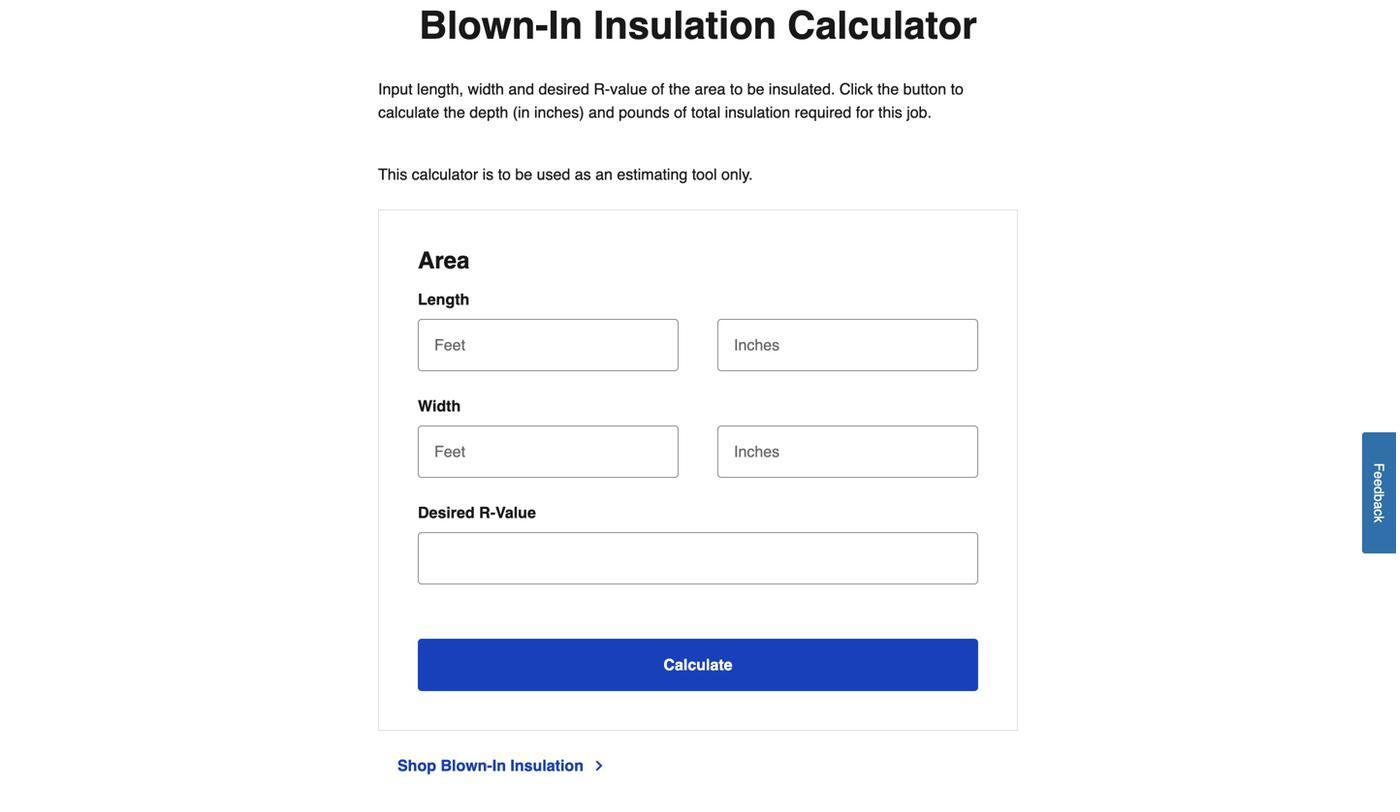 Task type: vqa. For each thing, say whether or not it's contained in the screenshot.
Email Address email field at the bottom
no



Task type: describe. For each thing, give the bounding box(es) containing it.
value
[[496, 504, 536, 522]]

blown-in insulation calculator
[[419, 3, 978, 48]]

a
[[1372, 502, 1388, 509]]

1 horizontal spatial the
[[669, 80, 691, 98]]

input
[[378, 80, 413, 98]]

used
[[537, 165, 571, 183]]

as
[[575, 165, 591, 183]]

1 horizontal spatial and
[[589, 103, 615, 121]]

this calculator is to be used as an estimating tool only.
[[378, 165, 753, 183]]

width inches text field
[[726, 426, 971, 469]]

estimating
[[617, 165, 688, 183]]

calculate
[[664, 656, 733, 674]]

0 horizontal spatial of
[[652, 80, 665, 98]]

width
[[418, 397, 461, 415]]

d
[[1372, 487, 1388, 494]]

is
[[483, 165, 494, 183]]

chevron right image
[[592, 759, 607, 774]]

insulation
[[725, 103, 791, 121]]

an
[[596, 165, 613, 183]]

length feet text field
[[426, 319, 671, 362]]

shop blown-in insulation
[[398, 757, 584, 775]]

value
[[610, 80, 648, 98]]

area
[[418, 247, 470, 274]]

r- inside the input length, width and desired r-value of the area to be insulated. click the button to calculate the depth (in inches) and pounds of total insulation required for this job.
[[594, 80, 610, 98]]

b
[[1372, 494, 1388, 502]]

length,
[[417, 80, 464, 98]]

desired r-value
[[418, 504, 536, 522]]

width
[[468, 80, 504, 98]]

2 horizontal spatial the
[[878, 80, 899, 98]]

be inside the input length, width and desired r-value of the area to be insulated. click the button to calculate the depth (in inches) and pounds of total insulation required for this job.
[[748, 80, 765, 98]]

desired
[[539, 80, 590, 98]]

pounds
[[619, 103, 670, 121]]

f e e d b a c k button
[[1363, 433, 1397, 554]]

input length, width and desired r-value of the area to be insulated. click the button to calculate the depth (in inches) and pounds of total insulation required for this job.
[[378, 80, 969, 121]]

required
[[795, 103, 852, 121]]

(in
[[513, 103, 530, 121]]

length
[[418, 291, 470, 308]]

insulated.
[[769, 80, 836, 98]]

length inches text field
[[726, 319, 971, 362]]

this
[[378, 165, 408, 183]]



Task type: locate. For each thing, give the bounding box(es) containing it.
f e e d b a c k
[[1372, 463, 1388, 523]]

calculate button
[[418, 639, 979, 692]]

0 vertical spatial be
[[748, 80, 765, 98]]

0 horizontal spatial r-
[[479, 504, 496, 522]]

0 vertical spatial insulation
[[594, 3, 777, 48]]

1 vertical spatial in
[[493, 757, 506, 775]]

of left total
[[674, 103, 687, 121]]

the left the area on the top of page
[[669, 80, 691, 98]]

blown- right shop
[[441, 757, 493, 775]]

depth
[[470, 103, 509, 121]]

this
[[879, 103, 903, 121]]

insulation left chevron right 'icon'
[[511, 757, 584, 775]]

area
[[695, 80, 726, 98]]

shop blown-in insulation link
[[398, 755, 607, 778]]

0 vertical spatial r-
[[594, 80, 610, 98]]

blown- up width
[[419, 3, 549, 48]]

0 vertical spatial blown-
[[419, 3, 549, 48]]

to right the area on the top of page
[[730, 80, 743, 98]]

1 horizontal spatial be
[[748, 80, 765, 98]]

job.
[[907, 103, 932, 121]]

desired
[[418, 504, 475, 522]]

e up b
[[1372, 479, 1388, 487]]

c
[[1372, 509, 1388, 516]]

0 vertical spatial of
[[652, 80, 665, 98]]

0 horizontal spatial in
[[493, 757, 506, 775]]

1 horizontal spatial insulation
[[594, 3, 777, 48]]

of
[[652, 80, 665, 98], [674, 103, 687, 121]]

in right shop
[[493, 757, 506, 775]]

e
[[1372, 472, 1388, 479], [1372, 479, 1388, 487]]

1 vertical spatial be
[[515, 165, 533, 183]]

0 horizontal spatial the
[[444, 103, 465, 121]]

in up desired
[[549, 3, 583, 48]]

be left used
[[515, 165, 533, 183]]

and
[[509, 80, 535, 98], [589, 103, 615, 121]]

the
[[669, 80, 691, 98], [878, 80, 899, 98], [444, 103, 465, 121]]

2 e from the top
[[1372, 479, 1388, 487]]

the down length,
[[444, 103, 465, 121]]

desired r value text field
[[426, 533, 971, 575]]

1 vertical spatial and
[[589, 103, 615, 121]]

insulation
[[594, 3, 777, 48], [511, 757, 584, 775]]

1 horizontal spatial in
[[549, 3, 583, 48]]

and down value
[[589, 103, 615, 121]]

for
[[856, 103, 874, 121]]

be up insulation
[[748, 80, 765, 98]]

only.
[[722, 165, 753, 183]]

1 vertical spatial of
[[674, 103, 687, 121]]

0 vertical spatial in
[[549, 3, 583, 48]]

f
[[1372, 463, 1388, 472]]

1 horizontal spatial of
[[674, 103, 687, 121]]

calculator
[[412, 165, 478, 183]]

calculate
[[378, 103, 440, 121]]

total
[[692, 103, 721, 121]]

inches)
[[535, 103, 585, 121]]

0 horizontal spatial and
[[509, 80, 535, 98]]

insulation up the area on the top of page
[[594, 3, 777, 48]]

0 horizontal spatial to
[[498, 165, 511, 183]]

width feet text field
[[426, 426, 671, 469]]

be
[[748, 80, 765, 98], [515, 165, 533, 183]]

the up this
[[878, 80, 899, 98]]

k
[[1372, 516, 1388, 523]]

1 vertical spatial r-
[[479, 504, 496, 522]]

calculator
[[788, 3, 978, 48]]

button
[[904, 80, 947, 98]]

tool
[[692, 165, 717, 183]]

2 horizontal spatial to
[[951, 80, 964, 98]]

and up (in
[[509, 80, 535, 98]]

of up 'pounds'
[[652, 80, 665, 98]]

in
[[549, 3, 583, 48], [493, 757, 506, 775]]

1 horizontal spatial r-
[[594, 80, 610, 98]]

click
[[840, 80, 874, 98]]

1 e from the top
[[1372, 472, 1388, 479]]

0 horizontal spatial insulation
[[511, 757, 584, 775]]

1 vertical spatial insulation
[[511, 757, 584, 775]]

blown-
[[419, 3, 549, 48], [441, 757, 493, 775]]

1 horizontal spatial to
[[730, 80, 743, 98]]

0 horizontal spatial be
[[515, 165, 533, 183]]

to right button
[[951, 80, 964, 98]]

0 vertical spatial and
[[509, 80, 535, 98]]

r-
[[594, 80, 610, 98], [479, 504, 496, 522]]

shop
[[398, 757, 437, 775]]

e up d
[[1372, 472, 1388, 479]]

1 vertical spatial blown-
[[441, 757, 493, 775]]

blown- inside shop blown-in insulation link
[[441, 757, 493, 775]]

to
[[730, 80, 743, 98], [951, 80, 964, 98], [498, 165, 511, 183]]

to right is
[[498, 165, 511, 183]]



